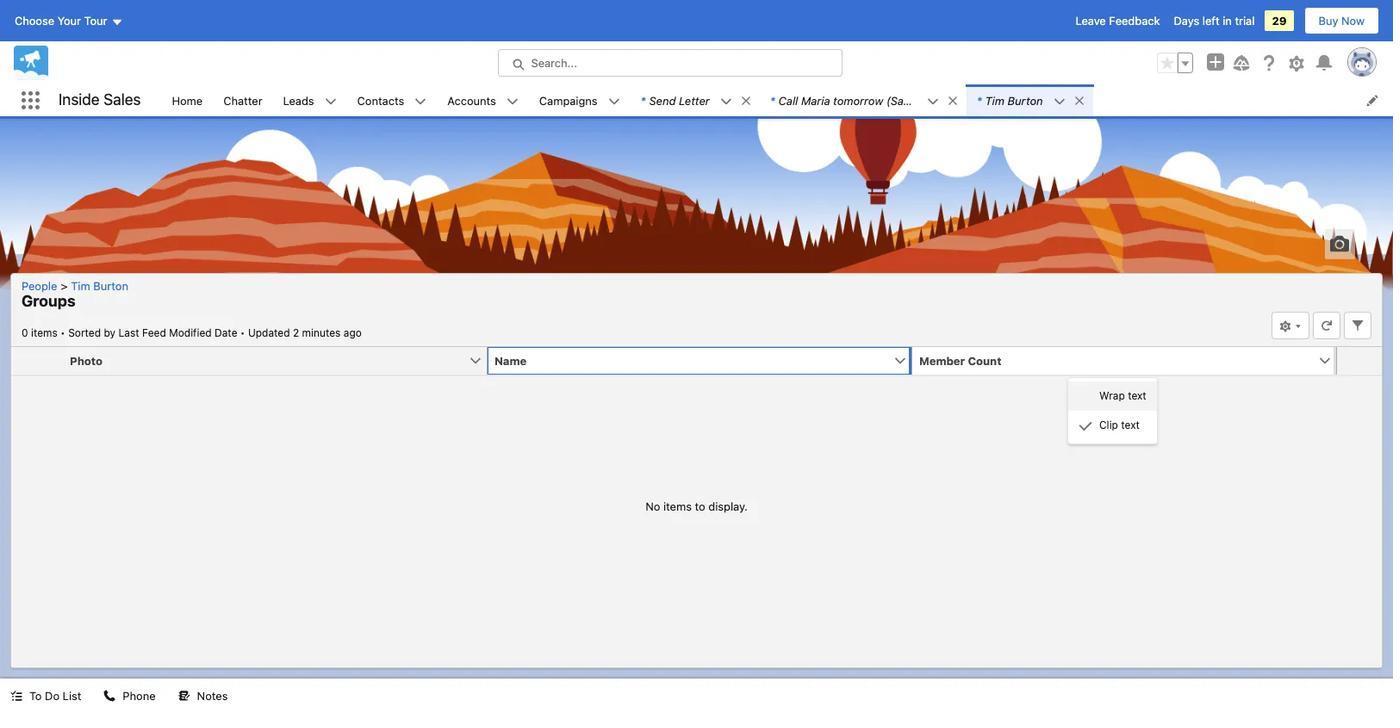 Task type: locate. For each thing, give the bounding box(es) containing it.
2 list item from the left
[[760, 84, 967, 116]]

days
[[1174, 14, 1200, 28]]

0 horizontal spatial burton
[[93, 279, 128, 293]]

notes button
[[168, 679, 238, 714]]

menu
[[1069, 382, 1157, 440]]

sales
[[104, 91, 141, 109]]

0 horizontal spatial *
[[641, 94, 646, 107]]

text default image right contacts at the left top
[[415, 95, 427, 108]]

1 vertical spatial items
[[664, 500, 692, 514]]

text default image left phone
[[104, 691, 116, 703]]

tim right (sample)
[[986, 94, 1005, 107]]

text default image right the tomorrow
[[927, 95, 939, 108]]

0 vertical spatial items
[[31, 326, 58, 339]]

name
[[495, 354, 527, 368]]

choose
[[15, 14, 54, 28]]

tour
[[84, 14, 107, 28]]

1 vertical spatial burton
[[93, 279, 128, 293]]

chatter link
[[213, 84, 273, 116]]

text default image
[[947, 95, 959, 107], [1074, 95, 1086, 107], [415, 95, 427, 108], [507, 95, 519, 108], [720, 95, 732, 108], [927, 95, 939, 108], [10, 691, 22, 703]]

list
[[162, 84, 1394, 116]]

clip
[[1100, 419, 1119, 432]]

text right clip
[[1121, 419, 1140, 432]]

wrap
[[1100, 390, 1125, 402]]

clip text link
[[1069, 411, 1157, 440]]

display.
[[709, 500, 748, 514]]

1 horizontal spatial •
[[240, 326, 245, 339]]

tim right people link
[[71, 279, 90, 293]]

text default image left clip
[[1079, 420, 1093, 433]]

1 vertical spatial tim
[[71, 279, 90, 293]]

* right (sample)
[[977, 94, 982, 107]]

•
[[60, 326, 65, 339], [240, 326, 245, 339]]

0 vertical spatial burton
[[1008, 94, 1043, 107]]

• right the date
[[240, 326, 245, 339]]

burton
[[1008, 94, 1043, 107], [93, 279, 128, 293]]

item number element
[[11, 347, 63, 375]]

text default image right leads
[[325, 95, 337, 108]]

*
[[641, 94, 646, 107], [770, 94, 775, 107], [977, 94, 982, 107]]

minutes
[[302, 326, 341, 339]]

* left "call"
[[770, 94, 775, 107]]

text
[[1128, 390, 1147, 402], [1121, 419, 1140, 432]]

items right the 0
[[31, 326, 58, 339]]

0 vertical spatial text
[[1128, 390, 1147, 402]]

item number image
[[11, 347, 63, 374]]

* tim burton
[[977, 94, 1043, 107]]

group
[[1157, 53, 1194, 73]]

wrap text
[[1100, 390, 1147, 402]]

clip text
[[1100, 419, 1140, 432]]

menu containing wrap text
[[1069, 382, 1157, 440]]

list item
[[631, 84, 760, 116], [760, 84, 967, 116], [967, 84, 1093, 116]]

text default image inside accounts 'list item'
[[507, 95, 519, 108]]

campaigns link
[[529, 84, 608, 116]]

no items to display.
[[646, 500, 748, 514]]

member count element
[[913, 347, 1348, 375]]

send
[[649, 94, 676, 107]]

0 horizontal spatial items
[[31, 326, 58, 339]]

* for * send letter
[[641, 94, 646, 107]]

now
[[1342, 14, 1365, 28]]

2 • from the left
[[240, 326, 245, 339]]

people link
[[22, 279, 64, 293]]

text inside clip text link
[[1121, 419, 1140, 432]]

text for wrap text
[[1128, 390, 1147, 402]]

campaigns
[[539, 94, 598, 107]]

1 list item from the left
[[631, 84, 760, 116]]

search...
[[531, 56, 577, 70]]

* for * tim burton
[[977, 94, 982, 107]]

0
[[22, 326, 28, 339]]

tim inside "list item"
[[986, 94, 1005, 107]]

tim burton
[[71, 279, 128, 293]]

action image
[[1338, 347, 1382, 374]]

contacts
[[357, 94, 404, 107]]

member count
[[920, 354, 1002, 368]]

text default image right accounts at the top left
[[507, 95, 519, 108]]

accounts list item
[[437, 84, 529, 116]]

action element
[[1338, 347, 1382, 375]]

text right wrap
[[1128, 390, 1147, 402]]

home link
[[162, 84, 213, 116]]

list containing home
[[162, 84, 1394, 116]]

leads
[[283, 94, 314, 107]]

letter
[[679, 94, 710, 107]]

items left to at the bottom of the page
[[664, 500, 692, 514]]

photo element
[[63, 347, 498, 375]]

leads list item
[[273, 84, 347, 116]]

leave feedback link
[[1076, 14, 1160, 28]]

burton inside "list item"
[[1008, 94, 1043, 107]]

tim
[[986, 94, 1005, 107], [71, 279, 90, 293]]

campaigns list item
[[529, 84, 631, 116]]

burton inside groups|groups|list view element
[[93, 279, 128, 293]]

notes
[[197, 689, 228, 703]]

no
[[646, 500, 661, 514]]

text default image
[[740, 95, 752, 107], [325, 95, 337, 108], [608, 95, 620, 108], [1054, 95, 1066, 108], [1079, 420, 1093, 433], [104, 691, 116, 703], [178, 691, 190, 703]]

do
[[45, 689, 60, 703]]

1 horizontal spatial burton
[[1008, 94, 1043, 107]]

0 items • sorted by last feed modified date • updated 2 minutes ago
[[22, 326, 362, 339]]

chatter
[[223, 94, 262, 107]]

• left 'sorted'
[[60, 326, 65, 339]]

1 horizontal spatial items
[[664, 500, 692, 514]]

1 vertical spatial text
[[1121, 419, 1140, 432]]

2 horizontal spatial *
[[977, 94, 982, 107]]

text default image left to
[[10, 691, 22, 703]]

call
[[779, 94, 798, 107]]

name element
[[488, 347, 1158, 445]]

0 horizontal spatial tim
[[71, 279, 90, 293]]

1 horizontal spatial *
[[770, 94, 775, 107]]

buy
[[1319, 14, 1339, 28]]

3 * from the left
[[977, 94, 982, 107]]

0 horizontal spatial •
[[60, 326, 65, 339]]

to do list button
[[0, 679, 92, 714]]

groups
[[22, 292, 76, 310]]

items
[[31, 326, 58, 339], [664, 500, 692, 514]]

home
[[172, 94, 203, 107]]

2 * from the left
[[770, 94, 775, 107]]

text inside wrap text link
[[1128, 390, 1147, 402]]

to
[[29, 689, 42, 703]]

text default image right campaigns
[[608, 95, 620, 108]]

0 vertical spatial tim
[[986, 94, 1005, 107]]

* send letter
[[641, 94, 710, 107]]

1 * from the left
[[641, 94, 646, 107]]

modified
[[169, 326, 212, 339]]

contacts list item
[[347, 84, 437, 116]]

29
[[1272, 14, 1287, 28]]

text default image inside contacts list item
[[415, 95, 427, 108]]

1 horizontal spatial tim
[[986, 94, 1005, 107]]

last
[[118, 326, 139, 339]]

* left send
[[641, 94, 646, 107]]

text default image left notes
[[178, 691, 190, 703]]

text default image inside clip text link
[[1079, 420, 1093, 433]]



Task type: vqa. For each thing, say whether or not it's contained in the screenshot.
left
yes



Task type: describe. For each thing, give the bounding box(es) containing it.
days left in trial
[[1174, 14, 1255, 28]]

menu inside name element
[[1069, 382, 1157, 440]]

people
[[22, 279, 57, 293]]

in
[[1223, 14, 1232, 28]]

2
[[293, 326, 299, 339]]

accounts
[[448, 94, 496, 107]]

text default image right letter
[[720, 95, 732, 108]]

date
[[215, 326, 237, 339]]

text for clip text
[[1121, 419, 1140, 432]]

items for no
[[664, 500, 692, 514]]

sorted
[[68, 326, 101, 339]]

list
[[63, 689, 81, 703]]

text default image right * tim burton
[[1074, 95, 1086, 107]]

items for 0
[[31, 326, 58, 339]]

buy now
[[1319, 14, 1365, 28]]

phone button
[[93, 679, 166, 714]]

trial
[[1235, 14, 1255, 28]]

to
[[695, 500, 706, 514]]

3 list item from the left
[[967, 84, 1093, 116]]

wrap text link
[[1069, 382, 1157, 411]]

inside sales
[[59, 91, 141, 109]]

count
[[968, 354, 1002, 368]]

tim burton link
[[64, 279, 135, 293]]

feedback
[[1109, 14, 1160, 28]]

search... button
[[498, 49, 842, 77]]

1 • from the left
[[60, 326, 65, 339]]

to do list
[[29, 689, 81, 703]]

contacts link
[[347, 84, 415, 116]]

maria
[[801, 94, 830, 107]]

inside
[[59, 91, 100, 109]]

text default image inside notes button
[[178, 691, 190, 703]]

text default image inside phone button
[[104, 691, 116, 703]]

text default image inside leads list item
[[325, 95, 337, 108]]

photo
[[70, 354, 103, 368]]

tim inside groups|groups|list view element
[[71, 279, 90, 293]]

leave
[[1076, 14, 1106, 28]]

by
[[104, 326, 116, 339]]

groups|groups|list view element
[[10, 273, 1383, 669]]

(sample)
[[887, 94, 934, 107]]

left
[[1203, 14, 1220, 28]]

choose your tour button
[[14, 7, 124, 34]]

ago
[[344, 326, 362, 339]]

member
[[920, 354, 965, 368]]

text default image inside campaigns list item
[[608, 95, 620, 108]]

leave feedback
[[1076, 14, 1160, 28]]

tomorrow
[[833, 94, 884, 107]]

text default image left "call"
[[740, 95, 752, 107]]

* for * call maria tomorrow (sample)
[[770, 94, 775, 107]]

text default image right * tim burton
[[1054, 95, 1066, 108]]

choose your tour
[[15, 14, 107, 28]]

your
[[57, 14, 81, 28]]

feed
[[142, 326, 166, 339]]

leads link
[[273, 84, 325, 116]]

text default image right (sample)
[[947, 95, 959, 107]]

phone
[[123, 689, 156, 703]]

groups status
[[22, 326, 248, 339]]

accounts link
[[437, 84, 507, 116]]

* call maria tomorrow (sample)
[[770, 94, 934, 107]]

text default image inside to do list button
[[10, 691, 22, 703]]

updated
[[248, 326, 290, 339]]

buy now button
[[1304, 7, 1380, 34]]



